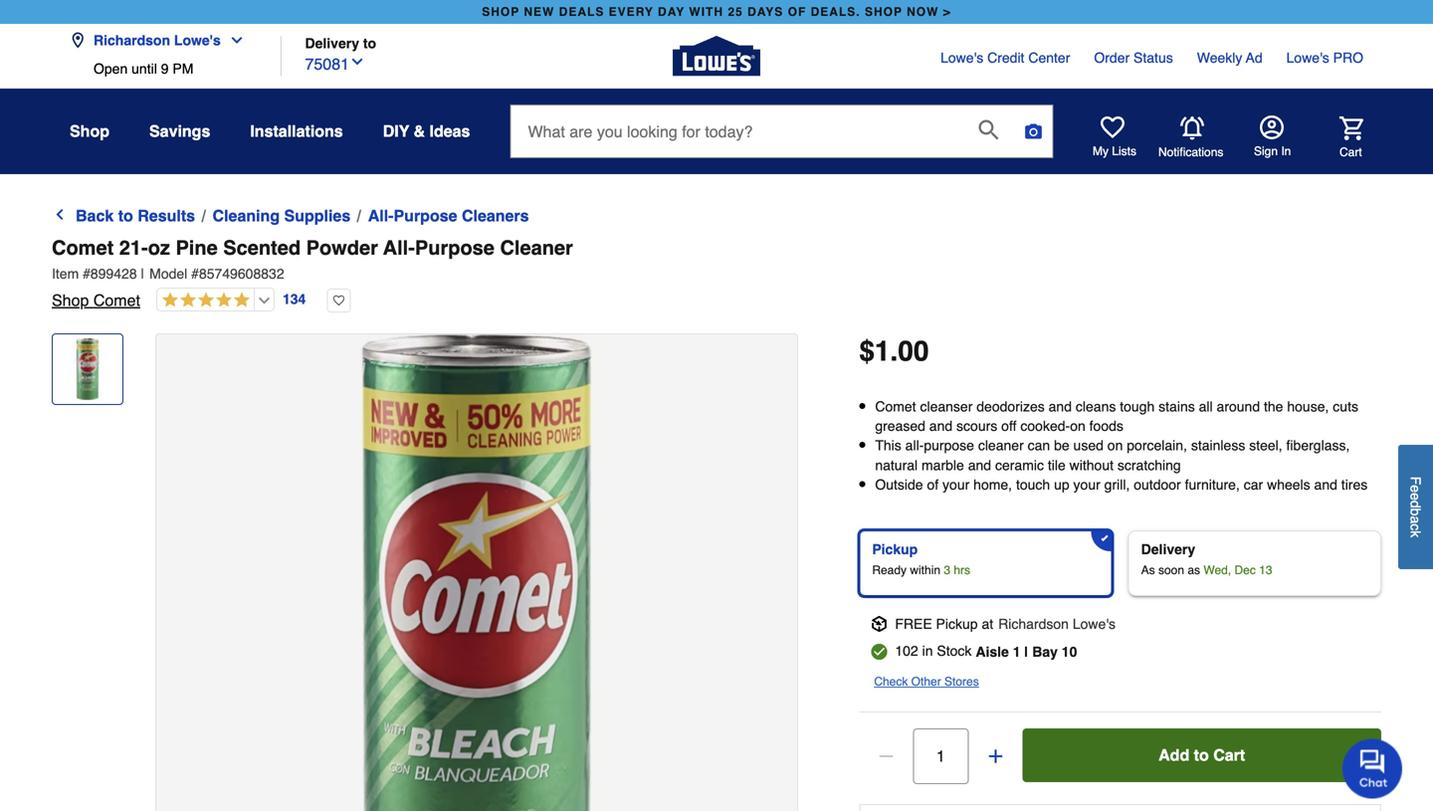 Task type: vqa. For each thing, say whether or not it's contained in the screenshot.
"NOW"
yes



Task type: describe. For each thing, give the bounding box(es) containing it.
0 horizontal spatial 1
[[875, 336, 891, 367]]

home,
[[974, 477, 1013, 493]]

lowe's home improvement lists image
[[1101, 115, 1125, 139]]

savings
[[149, 122, 210, 140]]

comet  #85749608832 - thumbnail image
[[57, 339, 118, 400]]

1 # from the left
[[83, 266, 91, 282]]

tires
[[1342, 477, 1368, 493]]

1 shop from the left
[[482, 5, 520, 19]]

lowe's home improvement logo image
[[673, 12, 761, 100]]

outdoor
[[1134, 477, 1182, 493]]

&
[[414, 122, 425, 140]]

2 shop from the left
[[865, 5, 903, 19]]

order
[[1095, 50, 1130, 66]]

bay
[[1033, 644, 1058, 660]]

my lists
[[1093, 144, 1137, 158]]

savings button
[[149, 114, 210, 149]]

lowe's inside lowe's pro link
[[1287, 50, 1330, 66]]

25
[[728, 5, 744, 19]]

stainless
[[1192, 438, 1246, 454]]

deals.
[[811, 5, 861, 19]]

add to cart button
[[1023, 729, 1382, 783]]

around
[[1217, 399, 1261, 415]]

sign in
[[1255, 144, 1292, 158]]

shop comet
[[52, 291, 140, 310]]

car
[[1244, 477, 1264, 493]]

899428
[[91, 266, 137, 282]]

cooked-
[[1021, 418, 1071, 434]]

heart outline image
[[327, 289, 351, 313]]

85749608832
[[199, 266, 284, 282]]

open until 9 pm
[[94, 61, 194, 77]]

the
[[1265, 399, 1284, 415]]

marble
[[922, 457, 965, 473]]

lowe's up 10
[[1073, 616, 1116, 632]]

hrs
[[954, 564, 971, 577]]

to for delivery
[[363, 35, 376, 51]]

delivery to
[[305, 35, 376, 51]]

to for back
[[118, 207, 133, 225]]

check circle filled image
[[872, 644, 887, 660]]

check other stores
[[875, 675, 979, 689]]

pro
[[1334, 50, 1364, 66]]

Stepper number input field with increment and decrement buttons number field
[[913, 729, 969, 785]]

b
[[1408, 508, 1424, 516]]

shop new deals every day with 25 days of deals. shop now >
[[482, 5, 952, 19]]

k
[[1408, 531, 1424, 538]]

2 your from the left
[[1074, 477, 1101, 493]]

and down cleanser
[[930, 418, 953, 434]]

sign in button
[[1255, 115, 1292, 159]]

75081
[[305, 55, 349, 73]]

option group containing pickup
[[852, 523, 1390, 604]]

2 # from the left
[[191, 266, 199, 282]]

order status link
[[1095, 48, 1174, 68]]

lowe's pro link
[[1287, 48, 1364, 68]]

back
[[76, 207, 114, 225]]

purpose inside comet 21-oz pine scented powder all-purpose cleaner item # 899428 | model # 85749608832
[[415, 236, 495, 259]]

my lists link
[[1093, 115, 1137, 159]]

ceramic
[[996, 457, 1044, 473]]

21-
[[119, 236, 148, 259]]

days
[[748, 5, 784, 19]]

cleanser
[[920, 399, 973, 415]]

cleaning
[[213, 207, 280, 225]]

0 horizontal spatial on
[[1071, 418, 1086, 434]]

to for add
[[1194, 746, 1209, 765]]

lowe's left credit
[[941, 50, 984, 66]]

comet for 21-
[[52, 236, 114, 259]]

chevron down image inside 75081 button
[[349, 54, 365, 70]]

lowe's inside richardson lowe's button
[[174, 32, 221, 48]]

134
[[283, 291, 306, 307]]

cleaning supplies link
[[213, 204, 351, 228]]

sign
[[1255, 144, 1278, 158]]

2 e from the top
[[1408, 493, 1424, 500]]

dec
[[1235, 564, 1256, 577]]

oz
[[148, 236, 170, 259]]

pickup inside pickup ready within 3 hrs
[[873, 542, 918, 558]]

lowe's home improvement cart image
[[1340, 116, 1364, 140]]

cart button
[[1312, 116, 1364, 160]]

| inside the 102 in stock aisle 1 | bay 10
[[1025, 644, 1029, 660]]

all-purpose cleaners
[[368, 207, 529, 225]]

scented
[[223, 236, 301, 259]]

| inside comet 21-oz pine scented powder all-purpose cleaner item # 899428 | model # 85749608832
[[141, 266, 145, 282]]

lowe's credit center link
[[941, 48, 1071, 68]]

pickup ready within 3 hrs
[[873, 542, 971, 577]]

comet 21-oz pine scented powder all-purpose cleaner item # 899428 | model # 85749608832
[[52, 236, 573, 282]]

every
[[609, 5, 654, 19]]

shop button
[[70, 114, 110, 149]]

102 in stock aisle 1 | bay 10
[[895, 643, 1078, 660]]

lists
[[1112, 144, 1137, 158]]

tough
[[1120, 399, 1155, 415]]

powder
[[306, 236, 378, 259]]

diy & ideas
[[383, 122, 470, 140]]

item
[[52, 266, 79, 282]]

0 vertical spatial purpose
[[394, 207, 458, 225]]

f e e d b a c k
[[1408, 476, 1424, 538]]

in
[[923, 643, 933, 659]]

Search Query text field
[[511, 106, 963, 157]]

shop for shop comet
[[52, 291, 89, 310]]

and left tires
[[1315, 477, 1338, 493]]

1 horizontal spatial on
[[1108, 438, 1123, 454]]

1 vertical spatial comet
[[93, 291, 140, 310]]

open
[[94, 61, 128, 77]]

used
[[1074, 438, 1104, 454]]

cleaners
[[462, 207, 529, 225]]

house,
[[1288, 399, 1330, 415]]

as
[[1142, 564, 1156, 577]]

stores
[[945, 675, 979, 689]]

all- inside comet 21-oz pine scented powder all-purpose cleaner item # 899428 | model # 85749608832
[[383, 236, 415, 259]]

porcelain,
[[1127, 438, 1188, 454]]

model
[[150, 266, 187, 282]]

chat invite button image
[[1343, 738, 1404, 799]]

0 vertical spatial all-
[[368, 207, 394, 225]]

add to cart
[[1159, 746, 1246, 765]]

4.8 stars image
[[157, 292, 250, 310]]



Task type: locate. For each thing, give the bounding box(es) containing it.
cart down lowe's home improvement cart "icon"
[[1340, 145, 1363, 159]]

0 vertical spatial 1
[[875, 336, 891, 367]]

pine
[[176, 236, 218, 259]]

1 your from the left
[[943, 477, 970, 493]]

comet down "899428"
[[93, 291, 140, 310]]

within
[[910, 564, 941, 577]]

d
[[1408, 500, 1424, 508]]

day
[[658, 5, 685, 19]]

0 vertical spatial comet
[[52, 236, 114, 259]]

comet  #85749608832 image
[[156, 335, 798, 811]]

delivery up soon
[[1142, 542, 1196, 558]]

be
[[1054, 438, 1070, 454]]

lowe's home improvement notification center image
[[1181, 116, 1205, 140]]

free
[[895, 616, 933, 632]]

>
[[944, 5, 952, 19]]

shop
[[482, 5, 520, 19], [865, 5, 903, 19]]

e up 'b'
[[1408, 493, 1424, 500]]

1 horizontal spatial shop
[[865, 5, 903, 19]]

0 vertical spatial |
[[141, 266, 145, 282]]

chevron down image inside richardson lowe's button
[[221, 32, 245, 48]]

.
[[891, 336, 898, 367]]

0 vertical spatial chevron down image
[[221, 32, 245, 48]]

0 horizontal spatial cart
[[1214, 746, 1246, 765]]

notifications
[[1159, 145, 1224, 159]]

until
[[132, 61, 157, 77]]

greased
[[876, 418, 926, 434]]

diy
[[383, 122, 409, 140]]

lowe's credit center
[[941, 50, 1071, 66]]

0 vertical spatial shop
[[70, 122, 110, 140]]

1 horizontal spatial |
[[1025, 644, 1029, 660]]

supplies
[[284, 207, 351, 225]]

1 horizontal spatial chevron down image
[[349, 54, 365, 70]]

1 horizontal spatial delivery
[[1142, 542, 1196, 558]]

1 e from the top
[[1408, 485, 1424, 493]]

delivery inside delivery as soon as wed, dec 13
[[1142, 542, 1196, 558]]

cuts
[[1333, 399, 1359, 415]]

shop down item
[[52, 291, 89, 310]]

richardson inside button
[[94, 32, 170, 48]]

purpose down all-purpose cleaners link
[[415, 236, 495, 259]]

chevron down image
[[221, 32, 245, 48], [349, 54, 365, 70]]

delivery for as
[[1142, 542, 1196, 558]]

0 vertical spatial to
[[363, 35, 376, 51]]

0 horizontal spatial shop
[[482, 5, 520, 19]]

9
[[161, 61, 169, 77]]

2 vertical spatial to
[[1194, 746, 1209, 765]]

1 vertical spatial on
[[1108, 438, 1123, 454]]

pickup up "ready"
[[873, 542, 918, 558]]

option group
[[852, 523, 1390, 604]]

1 horizontal spatial richardson
[[999, 616, 1069, 632]]

cleans
[[1076, 399, 1117, 415]]

purpose left cleaners
[[394, 207, 458, 225]]

1 horizontal spatial to
[[363, 35, 376, 51]]

75081 button
[[305, 50, 365, 76]]

e up d
[[1408, 485, 1424, 493]]

lowe's
[[174, 32, 221, 48], [941, 50, 984, 66], [1287, 50, 1330, 66], [1073, 616, 1116, 632]]

weekly ad link
[[1198, 48, 1263, 68]]

tile
[[1048, 457, 1066, 473]]

1 horizontal spatial your
[[1074, 477, 1101, 493]]

shop for shop
[[70, 122, 110, 140]]

with
[[689, 5, 724, 19]]

all- right powder
[[383, 236, 415, 259]]

delivery up 75081
[[305, 35, 359, 51]]

0 vertical spatial pickup
[[873, 542, 918, 558]]

deodorizes
[[977, 399, 1045, 415]]

to inside button
[[1194, 746, 1209, 765]]

1 vertical spatial delivery
[[1142, 542, 1196, 558]]

outside
[[876, 477, 924, 493]]

lowe's up pm
[[174, 32, 221, 48]]

e
[[1408, 485, 1424, 493], [1408, 493, 1424, 500]]

location image
[[70, 32, 86, 48]]

all-purpose cleaners link
[[368, 204, 529, 228]]

purpose
[[394, 207, 458, 225], [415, 236, 495, 259]]

at
[[982, 616, 994, 632]]

on up used
[[1071, 418, 1086, 434]]

richardson lowe's button
[[70, 20, 253, 61]]

steel,
[[1250, 438, 1283, 454]]

installations
[[250, 122, 343, 140]]

comet inside comet cleanser deodorizes and cleans tough stains all around the house, cuts greased and scours off cooked-on foods this all-purpose cleaner can be used on porcelain, stainless steel, fiberglass, natural marble and ceramic tile without scratching outside of your home, touch up your grill, outdoor furniture, car wheels and tires
[[876, 399, 917, 415]]

f
[[1408, 476, 1424, 485]]

1 vertical spatial to
[[118, 207, 133, 225]]

1 vertical spatial purpose
[[415, 236, 495, 259]]

13
[[1260, 564, 1273, 577]]

cleaner
[[500, 236, 573, 259]]

of
[[788, 5, 807, 19]]

0 horizontal spatial delivery
[[305, 35, 359, 51]]

scours
[[957, 418, 998, 434]]

ideas
[[430, 122, 470, 140]]

touch
[[1017, 477, 1051, 493]]

order status
[[1095, 50, 1174, 66]]

cart inside the add to cart button
[[1214, 746, 1246, 765]]

1 horizontal spatial cart
[[1340, 145, 1363, 159]]

102
[[895, 643, 919, 659]]

1 right "aisle"
[[1013, 644, 1021, 660]]

$
[[860, 336, 875, 367]]

installations button
[[250, 114, 343, 149]]

| left bay
[[1025, 644, 1029, 660]]

comet inside comet 21-oz pine scented powder all-purpose cleaner item # 899428 | model # 85749608832
[[52, 236, 114, 259]]

weekly
[[1198, 50, 1243, 66]]

comet up item
[[52, 236, 114, 259]]

and up home,
[[968, 457, 992, 473]]

delivery for to
[[305, 35, 359, 51]]

shop left the new at left top
[[482, 5, 520, 19]]

lowe's pro
[[1287, 50, 1364, 66]]

2 horizontal spatial to
[[1194, 746, 1209, 765]]

deals
[[559, 5, 605, 19]]

up
[[1054, 477, 1070, 493]]

1 vertical spatial chevron down image
[[349, 54, 365, 70]]

1 vertical spatial richardson
[[999, 616, 1069, 632]]

cart inside 'cart' button
[[1340, 145, 1363, 159]]

pickup
[[873, 542, 918, 558], [936, 616, 978, 632]]

item number 8 9 9 4 2 8 and model number 8 5 7 4 9 6 0 8 8 3 2 element
[[52, 264, 1382, 284]]

to
[[363, 35, 376, 51], [118, 207, 133, 225], [1194, 746, 1209, 765]]

cart right add
[[1214, 746, 1246, 765]]

1 left 00
[[875, 336, 891, 367]]

1 vertical spatial all-
[[383, 236, 415, 259]]

pickup image
[[872, 616, 887, 632]]

all
[[1199, 399, 1213, 415]]

shop left now
[[865, 5, 903, 19]]

your
[[943, 477, 970, 493], [1074, 477, 1101, 493]]

1 vertical spatial 1
[[1013, 644, 1021, 660]]

ready
[[873, 564, 907, 577]]

chevron left image
[[52, 207, 68, 223]]

comet up greased
[[876, 399, 917, 415]]

lowe's left pro
[[1287, 50, 1330, 66]]

plus image
[[986, 747, 1006, 767]]

add
[[1159, 746, 1190, 765]]

0 vertical spatial richardson
[[94, 32, 170, 48]]

10
[[1062, 644, 1078, 660]]

1 horizontal spatial #
[[191, 266, 199, 282]]

weekly ad
[[1198, 50, 1263, 66]]

comet for cleanser
[[876, 399, 917, 415]]

| left model
[[141, 266, 145, 282]]

your down without
[[1074, 477, 1101, 493]]

lowe's home improvement account image
[[1261, 115, 1284, 139]]

|
[[141, 266, 145, 282], [1025, 644, 1029, 660]]

pm
[[173, 61, 194, 77]]

# right item
[[83, 266, 91, 282]]

3
[[944, 564, 951, 577]]

0 horizontal spatial to
[[118, 207, 133, 225]]

0 vertical spatial cart
[[1340, 145, 1363, 159]]

center
[[1029, 50, 1071, 66]]

0 horizontal spatial your
[[943, 477, 970, 493]]

1 inside the 102 in stock aisle 1 | bay 10
[[1013, 644, 1021, 660]]

camera image
[[1024, 121, 1044, 141]]

0 horizontal spatial pickup
[[873, 542, 918, 558]]

free pickup at richardson lowe's
[[895, 616, 1116, 632]]

shop new deals every day with 25 days of deals. shop now > link
[[478, 0, 956, 24]]

1
[[875, 336, 891, 367], [1013, 644, 1021, 660]]

my
[[1093, 144, 1109, 158]]

1 vertical spatial cart
[[1214, 746, 1246, 765]]

fiberglass,
[[1287, 438, 1350, 454]]

1 vertical spatial pickup
[[936, 616, 978, 632]]

now
[[907, 5, 939, 19]]

shop down open
[[70, 122, 110, 140]]

00
[[898, 336, 929, 367]]

0 vertical spatial on
[[1071, 418, 1086, 434]]

purpose
[[924, 438, 975, 454]]

without
[[1070, 457, 1114, 473]]

richardson up bay
[[999, 616, 1069, 632]]

can
[[1028, 438, 1051, 454]]

as
[[1188, 564, 1201, 577]]

0 horizontal spatial chevron down image
[[221, 32, 245, 48]]

on
[[1071, 418, 1086, 434], [1108, 438, 1123, 454]]

and up cooked-
[[1049, 399, 1072, 415]]

1 horizontal spatial pickup
[[936, 616, 978, 632]]

1 vertical spatial |
[[1025, 644, 1029, 660]]

search image
[[979, 120, 999, 140]]

all- up powder
[[368, 207, 394, 225]]

check other stores button
[[875, 672, 979, 692]]

of
[[927, 477, 939, 493]]

stains
[[1159, 399, 1196, 415]]

2 vertical spatial comet
[[876, 399, 917, 415]]

minus image
[[877, 747, 896, 767]]

#
[[83, 266, 91, 282], [191, 266, 199, 282]]

1 horizontal spatial 1
[[1013, 644, 1021, 660]]

# down pine on the top of page
[[191, 266, 199, 282]]

1 vertical spatial shop
[[52, 291, 89, 310]]

0 vertical spatial delivery
[[305, 35, 359, 51]]

this
[[876, 438, 902, 454]]

your right of on the bottom right of the page
[[943, 477, 970, 493]]

on down foods
[[1108, 438, 1123, 454]]

shop
[[70, 122, 110, 140], [52, 291, 89, 310]]

pickup up stock
[[936, 616, 978, 632]]

None search field
[[510, 105, 1054, 174]]

0 horizontal spatial #
[[83, 266, 91, 282]]

natural
[[876, 457, 918, 473]]

furniture,
[[1185, 477, 1240, 493]]

richardson up open until 9 pm
[[94, 32, 170, 48]]

0 horizontal spatial richardson
[[94, 32, 170, 48]]

0 horizontal spatial |
[[141, 266, 145, 282]]



